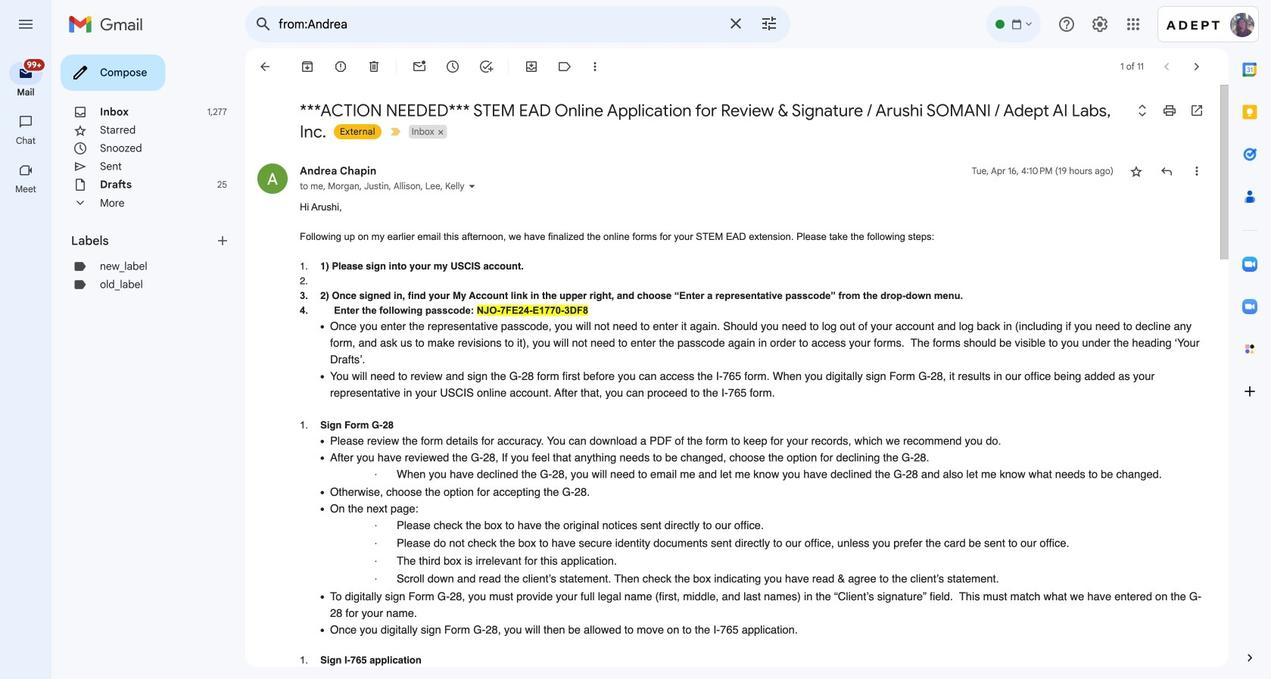Task type: locate. For each thing, give the bounding box(es) containing it.
navigation
[[0, 48, 53, 679]]

back to search results image
[[257, 59, 273, 74]]

main menu image
[[17, 15, 35, 33]]

gmail image
[[68, 9, 151, 39]]

Search in mail search field
[[245, 6, 790, 42]]

not starred image
[[1129, 164, 1144, 179]]

cell
[[972, 164, 1114, 179]]

report spam image
[[333, 59, 348, 74]]

advanced search options image
[[754, 8, 784, 39]]

add to tasks image
[[478, 59, 494, 74]]

heading
[[0, 86, 51, 98], [0, 135, 51, 147], [0, 183, 51, 195], [71, 233, 215, 248]]

clear search image
[[721, 8, 751, 39]]

tab list
[[1229, 48, 1271, 625]]



Task type: vqa. For each thing, say whether or not it's contained in the screenshot.
row
no



Task type: describe. For each thing, give the bounding box(es) containing it.
support image
[[1058, 15, 1076, 33]]

older image
[[1189, 59, 1205, 74]]

show details image
[[468, 182, 477, 191]]

Not starred checkbox
[[1129, 164, 1144, 179]]

move to inbox image
[[524, 59, 539, 74]]

archive image
[[300, 59, 315, 74]]

settings image
[[1091, 15, 1109, 33]]

more email options image
[[588, 59, 603, 74]]

snooze image
[[445, 59, 460, 74]]

delete image
[[366, 59, 382, 74]]

labels image
[[557, 59, 572, 74]]

Search in mail text field
[[279, 17, 718, 32]]

search in mail image
[[250, 11, 277, 38]]



